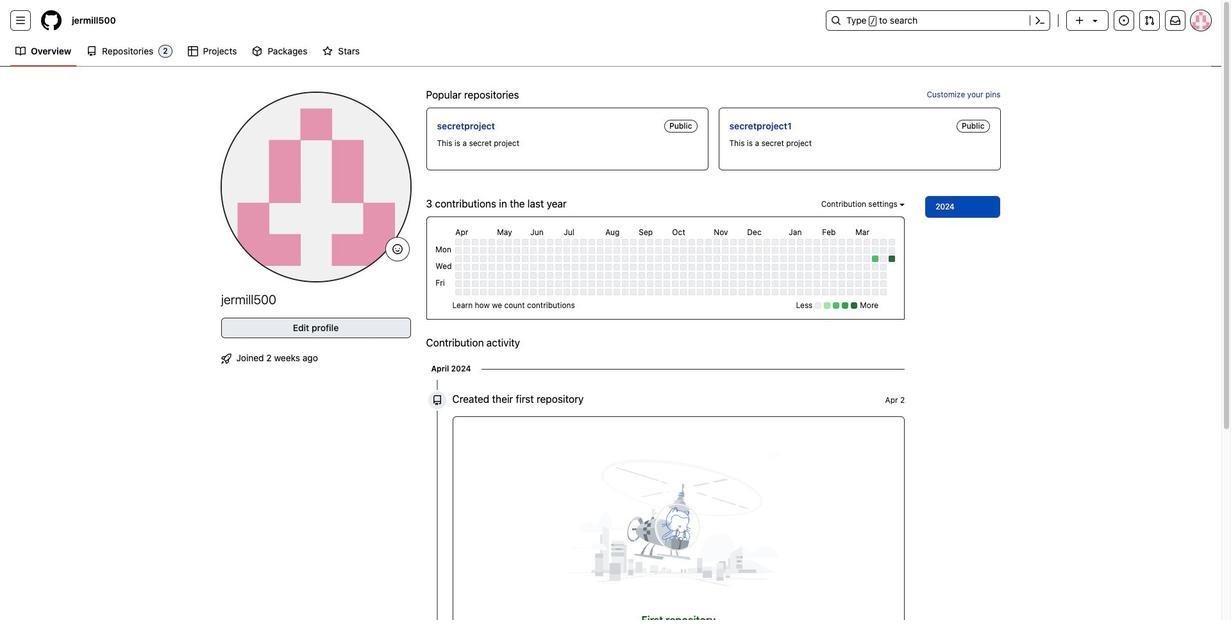 Task type: locate. For each thing, give the bounding box(es) containing it.
0 horizontal spatial repo image
[[87, 46, 97, 56]]

triangle down image
[[1090, 15, 1100, 26]]

star image
[[323, 46, 333, 56]]

command palette image
[[1035, 15, 1045, 26]]

cell
[[455, 239, 462, 246], [464, 239, 470, 246], [472, 239, 479, 246], [480, 239, 487, 246], [489, 239, 495, 246], [497, 239, 504, 246], [505, 239, 512, 246], [514, 239, 520, 246], [522, 239, 529, 246], [530, 239, 537, 246], [539, 239, 545, 246], [547, 239, 554, 246], [555, 239, 562, 246], [564, 239, 570, 246], [572, 239, 579, 246], [580, 239, 587, 246], [589, 239, 595, 246], [597, 239, 604, 246], [605, 239, 612, 246], [614, 239, 620, 246], [622, 239, 629, 246], [630, 239, 637, 246], [639, 239, 645, 246], [647, 239, 654, 246], [656, 239, 662, 246], [664, 239, 670, 246], [672, 239, 679, 246], [681, 239, 687, 246], [689, 239, 695, 246], [697, 239, 704, 246], [706, 239, 712, 246], [714, 239, 720, 246], [722, 239, 729, 246], [731, 239, 737, 246], [739, 239, 745, 246], [747, 239, 754, 246], [756, 239, 762, 246], [764, 239, 770, 246], [772, 239, 779, 246], [781, 239, 787, 246], [789, 239, 795, 246], [797, 239, 804, 246], [806, 239, 812, 246], [814, 239, 820, 246], [822, 239, 829, 246], [831, 239, 837, 246], [839, 239, 845, 246], [847, 239, 854, 246], [856, 239, 862, 246], [864, 239, 870, 246], [872, 239, 879, 246], [881, 239, 887, 246], [889, 239, 895, 246], [455, 248, 462, 254], [464, 248, 470, 254], [472, 248, 479, 254], [480, 248, 487, 254], [489, 248, 495, 254], [497, 248, 504, 254], [505, 248, 512, 254], [514, 248, 520, 254], [522, 248, 529, 254], [530, 248, 537, 254], [539, 248, 545, 254], [547, 248, 554, 254], [555, 248, 562, 254], [564, 248, 570, 254], [572, 248, 579, 254], [580, 248, 587, 254], [589, 248, 595, 254], [597, 248, 604, 254], [605, 248, 612, 254], [614, 248, 620, 254], [622, 248, 629, 254], [630, 248, 637, 254], [639, 248, 645, 254], [647, 248, 654, 254], [656, 248, 662, 254], [664, 248, 670, 254], [672, 248, 679, 254], [681, 248, 687, 254], [689, 248, 695, 254], [697, 248, 704, 254], [706, 248, 712, 254], [714, 248, 720, 254], [722, 248, 729, 254], [731, 248, 737, 254], [739, 248, 745, 254], [747, 248, 754, 254], [756, 248, 762, 254], [764, 248, 770, 254], [772, 248, 779, 254], [781, 248, 787, 254], [789, 248, 795, 254], [797, 248, 804, 254], [806, 248, 812, 254], [814, 248, 820, 254], [822, 248, 829, 254], [831, 248, 837, 254], [839, 248, 845, 254], [847, 248, 854, 254], [856, 248, 862, 254], [864, 248, 870, 254], [872, 248, 879, 254], [881, 248, 887, 254], [889, 248, 895, 254], [455, 256, 462, 262], [464, 256, 470, 262], [472, 256, 479, 262], [480, 256, 487, 262], [489, 256, 495, 262], [497, 256, 504, 262], [505, 256, 512, 262], [514, 256, 520, 262], [522, 256, 529, 262], [530, 256, 537, 262], [539, 256, 545, 262], [547, 256, 554, 262], [555, 256, 562, 262], [564, 256, 570, 262], [572, 256, 579, 262], [580, 256, 587, 262], [589, 256, 595, 262], [597, 256, 604, 262], [605, 256, 612, 262], [614, 256, 620, 262], [622, 256, 629, 262], [630, 256, 637, 262], [639, 256, 645, 262], [647, 256, 654, 262], [656, 256, 662, 262], [664, 256, 670, 262], [672, 256, 679, 262], [681, 256, 687, 262], [689, 256, 695, 262], [697, 256, 704, 262], [706, 256, 712, 262], [714, 256, 720, 262], [722, 256, 729, 262], [731, 256, 737, 262], [739, 256, 745, 262], [747, 256, 754, 262], [756, 256, 762, 262], [764, 256, 770, 262], [772, 256, 779, 262], [781, 256, 787, 262], [789, 256, 795, 262], [797, 256, 804, 262], [806, 256, 812, 262], [814, 256, 820, 262], [822, 256, 829, 262], [831, 256, 837, 262], [839, 256, 845, 262], [847, 256, 854, 262], [856, 256, 862, 262], [864, 256, 870, 262], [872, 256, 879, 262], [881, 256, 887, 262], [889, 256, 895, 262], [455, 264, 462, 271], [464, 264, 470, 271], [472, 264, 479, 271], [480, 264, 487, 271], [489, 264, 495, 271], [497, 264, 504, 271], [505, 264, 512, 271], [514, 264, 520, 271], [522, 264, 529, 271], [530, 264, 537, 271], [539, 264, 545, 271], [547, 264, 554, 271], [555, 264, 562, 271], [564, 264, 570, 271], [572, 264, 579, 271], [580, 264, 587, 271], [589, 264, 595, 271], [597, 264, 604, 271], [605, 264, 612, 271], [614, 264, 620, 271], [622, 264, 629, 271], [630, 264, 637, 271], [639, 264, 645, 271], [647, 264, 654, 271], [656, 264, 662, 271], [664, 264, 670, 271], [672, 264, 679, 271], [681, 264, 687, 271], [689, 264, 695, 271], [697, 264, 704, 271], [706, 264, 712, 271], [714, 264, 720, 271], [722, 264, 729, 271], [731, 264, 737, 271], [739, 264, 745, 271], [747, 264, 754, 271], [756, 264, 762, 271], [764, 264, 770, 271], [772, 264, 779, 271], [781, 264, 787, 271], [789, 264, 795, 271], [797, 264, 804, 271], [806, 264, 812, 271], [814, 264, 820, 271], [822, 264, 829, 271], [831, 264, 837, 271], [839, 264, 845, 271], [847, 264, 854, 271], [856, 264, 862, 271], [864, 264, 870, 271], [872, 264, 879, 271], [881, 264, 887, 271], [455, 273, 462, 279], [464, 273, 470, 279], [472, 273, 479, 279], [480, 273, 487, 279], [489, 273, 495, 279], [497, 273, 504, 279], [505, 273, 512, 279], [514, 273, 520, 279], [522, 273, 529, 279], [530, 273, 537, 279], [539, 273, 545, 279], [547, 273, 554, 279], [555, 273, 562, 279], [564, 273, 570, 279], [572, 273, 579, 279], [580, 273, 587, 279], [589, 273, 595, 279], [597, 273, 604, 279], [605, 273, 612, 279], [614, 273, 620, 279], [622, 273, 629, 279], [630, 273, 637, 279], [639, 273, 645, 279], [647, 273, 654, 279], [656, 273, 662, 279], [664, 273, 670, 279], [672, 273, 679, 279], [681, 273, 687, 279], [689, 273, 695, 279], [697, 273, 704, 279], [706, 273, 712, 279], [714, 273, 720, 279], [722, 273, 729, 279], [731, 273, 737, 279], [739, 273, 745, 279], [747, 273, 754, 279], [756, 273, 762, 279], [764, 273, 770, 279], [772, 273, 779, 279], [781, 273, 787, 279], [789, 273, 795, 279], [797, 273, 804, 279], [806, 273, 812, 279], [814, 273, 820, 279], [822, 273, 829, 279], [831, 273, 837, 279], [839, 273, 845, 279], [847, 273, 854, 279], [856, 273, 862, 279], [864, 273, 870, 279], [872, 273, 879, 279], [881, 273, 887, 279], [455, 281, 462, 287], [464, 281, 470, 287], [472, 281, 479, 287], [480, 281, 487, 287], [489, 281, 495, 287], [497, 281, 504, 287], [505, 281, 512, 287], [514, 281, 520, 287], [522, 281, 529, 287], [530, 281, 537, 287], [539, 281, 545, 287], [547, 281, 554, 287], [555, 281, 562, 287], [564, 281, 570, 287], [572, 281, 579, 287], [580, 281, 587, 287], [589, 281, 595, 287], [597, 281, 604, 287], [605, 281, 612, 287], [614, 281, 620, 287], [622, 281, 629, 287], [630, 281, 637, 287], [639, 281, 645, 287], [647, 281, 654, 287], [656, 281, 662, 287], [664, 281, 670, 287], [672, 281, 679, 287], [681, 281, 687, 287], [689, 281, 695, 287], [697, 281, 704, 287], [706, 281, 712, 287], [714, 281, 720, 287], [722, 281, 729, 287], [731, 281, 737, 287], [739, 281, 745, 287], [747, 281, 754, 287], [756, 281, 762, 287], [764, 281, 770, 287], [772, 281, 779, 287], [781, 281, 787, 287], [789, 281, 795, 287], [797, 281, 804, 287], [806, 281, 812, 287], [814, 281, 820, 287], [822, 281, 829, 287], [831, 281, 837, 287], [839, 281, 845, 287], [847, 281, 854, 287], [856, 281, 862, 287], [864, 281, 870, 287], [872, 281, 879, 287], [881, 281, 887, 287], [455, 289, 462, 296], [464, 289, 470, 296], [472, 289, 479, 296], [480, 289, 487, 296], [489, 289, 495, 296], [497, 289, 504, 296], [505, 289, 512, 296], [514, 289, 520, 296], [522, 289, 529, 296], [530, 289, 537, 296], [539, 289, 545, 296], [547, 289, 554, 296], [555, 289, 562, 296], [564, 289, 570, 296], [572, 289, 579, 296], [580, 289, 587, 296], [589, 289, 595, 296], [597, 289, 604, 296], [605, 289, 612, 296], [614, 289, 620, 296], [622, 289, 629, 296], [630, 289, 637, 296], [639, 289, 645, 296], [647, 289, 654, 296], [656, 289, 662, 296], [664, 289, 670, 296], [672, 289, 679, 296], [681, 289, 687, 296], [689, 289, 695, 296], [697, 289, 704, 296], [706, 289, 712, 296], [714, 289, 720, 296], [722, 289, 729, 296], [731, 289, 737, 296], [739, 289, 745, 296], [747, 289, 754, 296], [756, 289, 762, 296], [764, 289, 770, 296], [772, 289, 779, 296], [781, 289, 787, 296], [789, 289, 795, 296], [797, 289, 804, 296], [806, 289, 812, 296], [814, 289, 820, 296], [822, 289, 829, 296], [831, 289, 837, 296], [839, 289, 845, 296], [847, 289, 854, 296], [856, 289, 862, 296], [864, 289, 870, 296], [872, 289, 879, 296], [881, 289, 887, 296]]

1 horizontal spatial repo image
[[432, 396, 442, 406]]

table image
[[188, 46, 198, 56]]

package image
[[252, 46, 263, 56]]

1 vertical spatial repo image
[[432, 396, 442, 406]]

grid
[[434, 225, 897, 298]]

repo image
[[87, 46, 97, 56], [432, 396, 442, 406]]

notifications image
[[1170, 15, 1180, 26]]



Task type: vqa. For each thing, say whether or not it's contained in the screenshot.
Change your avatar
yes



Task type: describe. For each thing, give the bounding box(es) containing it.
git pull request image
[[1145, 15, 1155, 26]]

issue opened image
[[1119, 15, 1129, 26]]

congratulations on your first repository! image
[[518, 428, 839, 620]]

smiley image
[[392, 244, 402, 255]]

homepage image
[[41, 10, 62, 31]]

rocket image
[[221, 354, 231, 364]]

plus image
[[1075, 15, 1085, 26]]

0 vertical spatial repo image
[[87, 46, 97, 56]]

change your avatar image
[[221, 92, 411, 282]]

book image
[[15, 46, 26, 56]]



